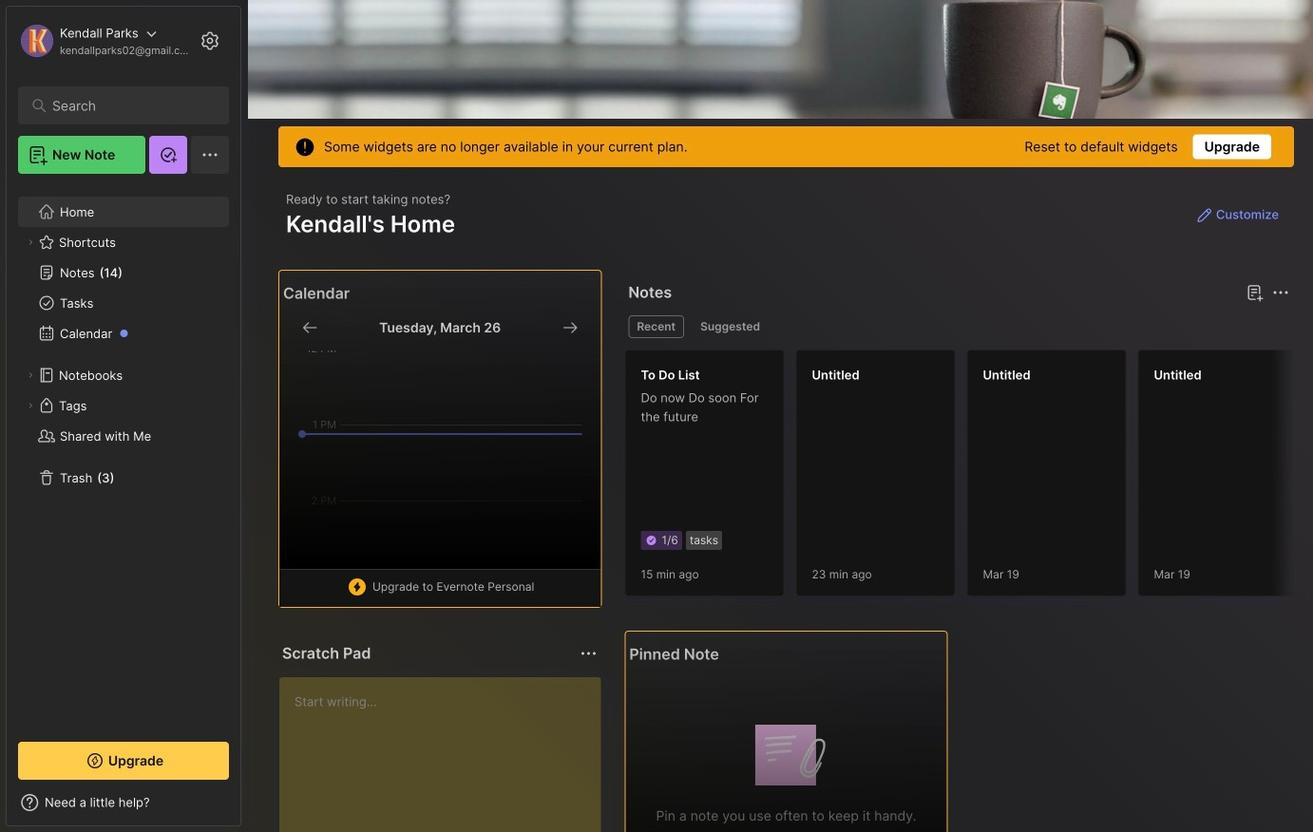 Task type: describe. For each thing, give the bounding box(es) containing it.
2 tab from the left
[[692, 316, 769, 338]]

main element
[[0, 0, 247, 833]]

more actions image
[[577, 643, 600, 665]]

1 tab from the left
[[629, 316, 685, 338]]

tree inside main element
[[7, 185, 241, 725]]

Account field
[[18, 22, 194, 60]]

expand notebooks image
[[25, 370, 36, 381]]

none search field inside main element
[[52, 94, 204, 117]]

expand tags image
[[25, 400, 36, 412]]

Search text field
[[52, 97, 204, 115]]

1 vertical spatial more actions field
[[575, 641, 602, 667]]

settings image
[[199, 29, 222, 52]]

WHAT'S NEW field
[[7, 788, 241, 819]]



Task type: locate. For each thing, give the bounding box(es) containing it.
tab list
[[629, 316, 1287, 338]]

more actions image
[[1270, 281, 1293, 304]]

1 horizontal spatial more actions field
[[1268, 279, 1295, 306]]

More actions field
[[1268, 279, 1295, 306], [575, 641, 602, 667]]

tab
[[629, 316, 685, 338], [692, 316, 769, 338]]

Start writing… text field
[[295, 678, 600, 833]]

0 vertical spatial more actions field
[[1268, 279, 1295, 306]]

0 horizontal spatial more actions field
[[575, 641, 602, 667]]

None search field
[[52, 94, 204, 117]]

click to collapse image
[[240, 798, 254, 820]]

1 horizontal spatial tab
[[692, 316, 769, 338]]

tree
[[7, 185, 241, 725]]

row group
[[625, 350, 1314, 608]]

0 horizontal spatial tab
[[629, 316, 685, 338]]



Task type: vqa. For each thing, say whether or not it's contained in the screenshot.
2nd Flower from the bottom
no



